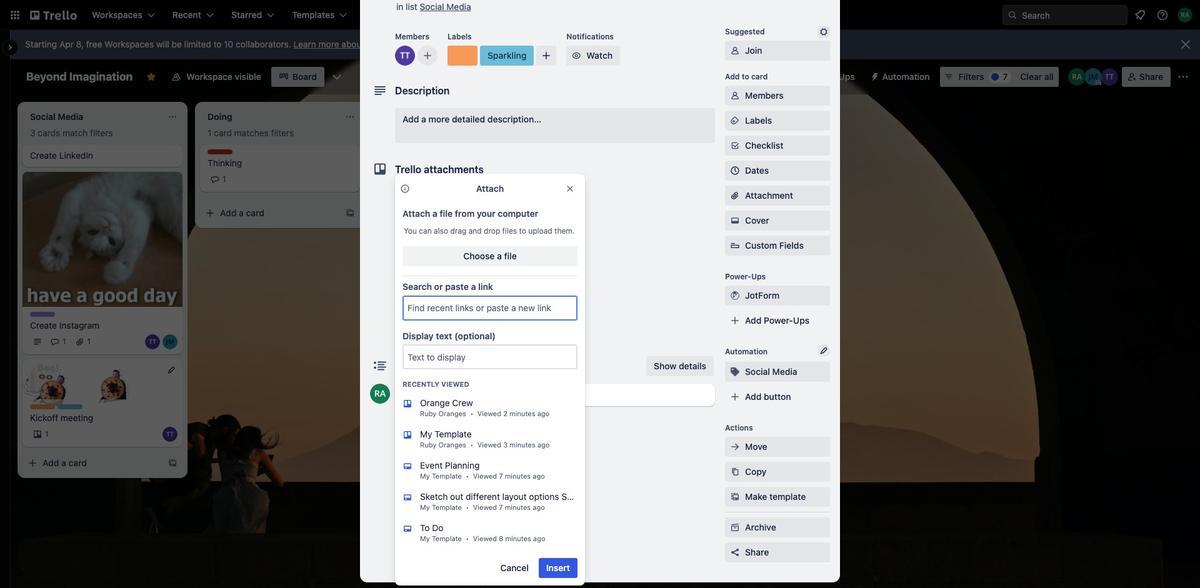 Task type: describe. For each thing, give the bounding box(es) containing it.
template inside "event planning my template • viewed 7 minutes ago"
[[432, 472, 462, 481]]

add members to card image
[[423, 49, 433, 62]]

fields
[[780, 240, 804, 251]]

add to card
[[726, 72, 768, 81]]

cover link
[[726, 211, 831, 231]]

create button
[[362, 5, 405, 25]]

recently viewed
[[403, 380, 470, 389]]

about
[[342, 39, 365, 49]]

limited
[[184, 39, 211, 49]]

attach for attach a file from your computer
[[403, 208, 431, 219]]

viewed for do
[[473, 535, 497, 543]]

0 horizontal spatial labels
[[448, 32, 472, 41]]

card down text
[[424, 350, 442, 361]]

learn
[[294, 39, 316, 49]]

recently
[[403, 380, 440, 389]]

pie
[[421, 260, 433, 271]]

attachment
[[746, 190, 794, 201]]

to do option
[[393, 517, 588, 549]]

ruby for my
[[420, 441, 437, 449]]

1 vertical spatial ups
[[752, 272, 766, 281]]

free
[[86, 39, 102, 49]]

in
[[397, 1, 404, 12]]

card up the thoughts
[[214, 128, 232, 138]]

beyond
[[26, 70, 67, 83]]

insert
[[547, 563, 570, 574]]

ago for orange crew
[[538, 410, 550, 418]]

crew
[[452, 398, 473, 409]]

attach a file from your computer
[[403, 208, 539, 219]]

can
[[419, 226, 432, 236]]

1 horizontal spatial members
[[746, 90, 784, 101]]

1 vertical spatial automation
[[726, 347, 768, 357]]

2 cards from the left
[[393, 128, 415, 138]]

Search or paste a link field
[[404, 297, 577, 319]]

search
[[403, 281, 432, 292]]

sm image inside social media "button"
[[729, 366, 742, 378]]

viewed for crew
[[478, 410, 502, 418]]

sm image for automation
[[865, 67, 883, 84]]

will
[[156, 39, 169, 49]]

a up also
[[433, 208, 438, 219]]

make
[[746, 492, 768, 502]]

trello.card image
[[403, 524, 413, 534]]

is
[[435, 322, 441, 332]]

a down display on the bottom of page
[[417, 350, 421, 361]]

ago inside option
[[533, 504, 545, 512]]

collaborators.
[[236, 39, 291, 49]]

more inside add a more detailed description… link
[[429, 114, 450, 124]]

customize views image
[[331, 71, 343, 83]]

starting
[[25, 39, 57, 49]]

1 down create instagram
[[63, 337, 66, 347]]

0 horizontal spatial color: sky, title: "sparkling" element
[[58, 405, 92, 414]]

1 down kickoff
[[45, 430, 49, 439]]

access
[[470, 190, 498, 200]]

3 filters from the left
[[445, 128, 468, 138]]

viewed for planning
[[473, 472, 497, 481]]

computer
[[498, 208, 539, 219]]

2 vertical spatial ups
[[794, 315, 810, 326]]

membership
[[385, 305, 435, 316]]

thinking
[[208, 158, 242, 168]]

minutes for template
[[510, 441, 536, 449]]

planning
[[445, 460, 480, 471]]

workspace visible button
[[164, 67, 269, 87]]

0 vertical spatial share button
[[1123, 67, 1171, 87]]

option containing my template
[[393, 486, 588, 517]]

add down display on the bottom of page
[[398, 350, 414, 361]]

to
[[420, 523, 430, 534]]

0 horizontal spatial share
[[746, 547, 769, 558]]

1 down instagram
[[87, 337, 91, 347]]

remove link
[[395, 280, 428, 290]]

a left link on the top left of the page
[[471, 281, 476, 292]]

labels link
[[726, 111, 831, 131]]

activity
[[395, 361, 431, 372]]

sm image for members
[[729, 89, 742, 102]]

add a more detailed description…
[[403, 114, 542, 124]]

0 vertical spatial ruby anderson (rubyanderson7) image
[[1178, 8, 1193, 23]]

• for crew
[[470, 410, 474, 418]]

add trello attachment button
[[395, 306, 502, 326]]

color: orange, title: none image
[[30, 405, 55, 410]]

sm image for copy
[[729, 466, 742, 478]]

1 horizontal spatial power-
[[764, 315, 794, 326]]

my template ruby oranges • viewed 3 minutes ago
[[420, 429, 550, 449]]

1 up the thoughts
[[208, 128, 212, 138]]

2 vertical spatial ruby anderson (rubyanderson7) image
[[370, 384, 390, 404]]

clear
[[1021, 71, 1043, 82]]

my inside "to do my template • viewed 8 minutes ago"
[[420, 535, 430, 543]]

Display text (optional) field
[[404, 346, 577, 369]]

attachment
[[447, 311, 494, 321]]

add up this
[[403, 311, 419, 321]]

apr
[[59, 39, 74, 49]]

linkedin
[[59, 150, 93, 161]]

insert button
[[539, 559, 578, 579]]

file for choose
[[504, 251, 517, 261]]

attachment button
[[726, 186, 831, 206]]

copy
[[746, 467, 767, 477]]

1 vertical spatial terry turtle (terryturtle) image
[[1101, 68, 1119, 86]]

template.
[[449, 322, 483, 332]]

detailed
[[452, 114, 485, 124]]

thoughts
[[208, 149, 242, 159]]

2 3 cards match filters from the left
[[385, 128, 468, 138]]

Board name text field
[[20, 67, 139, 87]]

membership link
[[385, 305, 530, 317]]

visible
[[235, 71, 261, 82]]

edit card image
[[166, 366, 176, 376]]

a down "thinking"
[[239, 208, 244, 218]]

trello attachments
[[395, 164, 484, 175]]

orange
[[420, 398, 450, 409]]

0 vertical spatial terry turtle (terryturtle) image
[[395, 46, 415, 66]]

add down the jotform
[[746, 315, 762, 326]]

thoughts thinking
[[208, 149, 242, 168]]

archive link
[[726, 518, 831, 538]]

close popover image
[[565, 184, 575, 194]]

1 vertical spatial sparkling
[[58, 405, 92, 414]]

1 card matches filters
[[208, 128, 294, 138]]

meeting
[[61, 413, 93, 424]]

details
[[679, 361, 707, 372]]

my inside my template ruby oranges • viewed 3 minutes ago
[[420, 429, 433, 440]]

cover
[[746, 215, 770, 226]]

1 vertical spatial power-
[[726, 272, 752, 281]]

filters for add a card button for 1 card matches filters
[[271, 128, 294, 138]]

cancel
[[501, 563, 529, 574]]

choose a file element
[[403, 246, 578, 266]]

card down meeting
[[68, 458, 87, 469]]

you
[[404, 226, 417, 236]]

add button button
[[726, 387, 831, 407]]

trello inside button
[[422, 311, 444, 321]]

this
[[511, 190, 527, 200]]

1 down "thinking"
[[223, 175, 226, 184]]

collaborator
[[367, 39, 416, 49]]

sm image for make template
[[729, 491, 742, 503]]

actions
[[726, 423, 753, 433]]

sm image for move
[[729, 441, 742, 453]]

3 inside my template ruby oranges • viewed 3 minutes ago
[[504, 441, 508, 449]]

kickoff meeting link
[[30, 412, 175, 425]]

learn more about collaborator limits link
[[294, 39, 439, 49]]

remove
[[395, 280, 428, 290]]

0 horizontal spatial more
[[319, 39, 339, 49]]

trello.card image for event planning option
[[403, 462, 413, 472]]

minutes for do
[[506, 535, 532, 543]]

trello.board image for my
[[403, 430, 413, 440]]

trello.board image for orange
[[403, 399, 413, 409]]

to do my template • viewed 8 minutes ago
[[420, 523, 546, 543]]

• for template
[[470, 441, 474, 449]]

terry turtle (terryturtle) image
[[145, 335, 160, 350]]

primary element
[[0, 0, 1201, 30]]

choose a file
[[464, 251, 517, 261]]

1 3 cards match filters from the left
[[30, 128, 113, 138]]

suggested
[[726, 27, 765, 36]]

add a card for 1 card matches filters
[[220, 208, 265, 218]]

cancel button
[[493, 559, 537, 579]]

0 vertical spatial sparkling
[[488, 50, 527, 61]]

minutes inside option
[[505, 504, 531, 512]]

media inside "button"
[[773, 367, 798, 377]]

dates
[[746, 165, 769, 176]]

search or paste a link
[[403, 281, 493, 292]]

orange crew option
[[393, 392, 588, 424]]

0 horizontal spatial jeremy miller (jeremymiller198) image
[[163, 335, 178, 350]]

0 horizontal spatial share button
[[726, 543, 831, 563]]

sm image for suggested
[[818, 26, 831, 38]]

also
[[434, 226, 448, 236]]

a right is on the left
[[443, 322, 447, 332]]

color: purple, title: none image
[[30, 312, 55, 317]]

0 vertical spatial social
[[420, 1, 444, 12]]

sm image for join
[[729, 44, 742, 57]]

add down description
[[403, 114, 419, 124]]

sm image for watch
[[571, 49, 583, 62]]

ago for my template
[[538, 441, 550, 449]]

ago for to do
[[534, 535, 546, 543]]

a right choose at top left
[[497, 251, 502, 261]]

template
[[770, 492, 806, 502]]



Task type: locate. For each thing, give the bounding box(es) containing it.
social inside "button"
[[746, 367, 770, 377]]

add power-ups link
[[726, 311, 831, 331]]

0 vertical spatial add a card button
[[200, 203, 338, 223]]

1 vertical spatial trello.board image
[[403, 430, 413, 440]]

add a card for 3 cards match filters
[[43, 458, 87, 469]]

1 cards from the left
[[38, 128, 60, 138]]

filters for 3 cards match filters add a card button
[[90, 128, 113, 138]]

create for create linkedin
[[30, 150, 57, 161]]

trello.card image up trello.card image
[[403, 493, 413, 503]]

1 vertical spatial oranges
[[439, 441, 467, 449]]

4 my from the top
[[420, 535, 430, 543]]

oranges down crew
[[439, 410, 467, 418]]

create inside "button"
[[370, 9, 397, 20]]

1 vertical spatial ruby anderson (rubyanderson7) image
[[1069, 68, 1086, 86]]

drag
[[451, 226, 467, 236]]

ago for event planning
[[533, 472, 545, 481]]

sm image inside move link
[[729, 441, 742, 453]]

0 vertical spatial trello.board image
[[403, 399, 413, 409]]

share left show menu 'icon'
[[1140, 71, 1164, 82]]

template up 'do'
[[432, 504, 462, 512]]

0 horizontal spatial power-ups
[[726, 272, 766, 281]]

add down "thinking"
[[220, 208, 237, 218]]

1 vertical spatial members
[[746, 90, 784, 101]]

0 vertical spatial members
[[395, 32, 430, 41]]

to left 10 on the left top of page
[[214, 39, 222, 49]]

Search field
[[1018, 6, 1128, 24]]

share button left show menu 'icon'
[[1123, 67, 1171, 87]]

0 vertical spatial ups
[[839, 71, 855, 82]]

0 horizontal spatial social
[[420, 1, 444, 12]]

attachments
[[424, 164, 484, 175]]

create from template… image
[[345, 208, 355, 218]]

1 horizontal spatial cards
[[393, 128, 415, 138]]

card up "members" link
[[752, 72, 768, 81]]

show
[[654, 361, 677, 372]]

a down description
[[422, 114, 426, 124]]

option
[[393, 486, 588, 517]]

ruby inside orange crew ruby oranges • viewed 2 minutes ago
[[420, 410, 437, 418]]

trello.card image inside event planning option
[[403, 462, 413, 472]]

power- inside button
[[810, 71, 839, 82]]

terry turtle (terryturtle) image left add members to card image
[[395, 46, 415, 66]]

cards up create linkedin
[[38, 128, 60, 138]]

sm image inside make template link
[[729, 491, 742, 503]]

viewed inside option
[[473, 504, 497, 512]]

trello.board image
[[403, 399, 413, 409], [403, 430, 413, 440]]

card
[[752, 72, 768, 81], [214, 128, 232, 138], [246, 208, 265, 218], [417, 322, 433, 332], [424, 350, 442, 361], [68, 458, 87, 469]]

sm image for cover
[[729, 215, 742, 227]]

filters down detailed
[[445, 128, 468, 138]]

minutes for crew
[[510, 410, 536, 418]]

my template option
[[393, 424, 588, 455]]

add a more detailed description… link
[[395, 108, 716, 143]]

sm image left copy
[[729, 466, 742, 478]]

jeremy miller (jeremymiller198) image right terry turtle (terryturtle) image
[[163, 335, 178, 350]]

2 trello.board image from the top
[[403, 430, 413, 440]]

paste
[[446, 281, 469, 292]]

beyond imagination
[[26, 70, 133, 83]]

1 match from the left
[[63, 128, 88, 138]]

ago inside my template ruby oranges • viewed 3 minutes ago
[[538, 441, 550, 449]]

color: sky, title: "sparkling" element
[[480, 46, 534, 66], [58, 405, 92, 414]]

0 horizontal spatial file
[[440, 208, 453, 219]]

2 vertical spatial power-
[[764, 315, 794, 326]]

card down thinking link
[[246, 208, 265, 218]]

media up button
[[773, 367, 798, 377]]

sparkling
[[488, 50, 527, 61], [58, 405, 92, 414]]

more right learn
[[319, 39, 339, 49]]

sparkling right color: orange, title: none icon
[[58, 405, 92, 414]]

1 vertical spatial power-ups
[[726, 272, 766, 281]]

sm image inside 'copy' link
[[729, 466, 742, 478]]

trello.board image inside my template option
[[403, 430, 413, 440]]

starting apr 8, free workspaces will be limited to 10 collaborators. learn more about collaborator limits
[[25, 39, 439, 49]]

1 horizontal spatial add a card
[[220, 208, 265, 218]]

template inside "to do my template • viewed 8 minutes ago"
[[432, 535, 462, 543]]

1 horizontal spatial color: sky, title: "sparkling" element
[[480, 46, 534, 66]]

7 up to do option
[[499, 504, 503, 512]]

ago inside "event planning my template • viewed 7 minutes ago"
[[533, 472, 545, 481]]

sparkling right color: orange, title: none image
[[488, 50, 527, 61]]

ago inside "to do my template • viewed 8 minutes ago"
[[534, 535, 546, 543]]

0 horizontal spatial 3 cards match filters
[[30, 128, 113, 138]]

orange crew ruby oranges • viewed 2 minutes ago
[[420, 398, 550, 418]]

description
[[395, 85, 450, 96]]

file down files
[[504, 251, 517, 261]]

from
[[455, 208, 475, 219]]

0 vertical spatial oranges
[[439, 410, 467, 418]]

display
[[403, 331, 434, 341]]

0 vertical spatial 7
[[1003, 71, 1008, 82]]

clear all
[[1021, 71, 1054, 82]]

0 vertical spatial media
[[447, 1, 471, 12]]

power- up "members" link
[[810, 71, 839, 82]]

power-ups up the jotform
[[726, 272, 766, 281]]

1 horizontal spatial ups
[[794, 315, 810, 326]]

• down "planning"
[[466, 472, 469, 481]]

board
[[293, 71, 317, 82]]

2 my from the top
[[420, 472, 430, 481]]

• for do
[[466, 535, 469, 543]]

1 vertical spatial more
[[429, 114, 450, 124]]

filters
[[959, 71, 985, 82]]

filters up create linkedin 'link'
[[90, 128, 113, 138]]

back to home image
[[30, 5, 77, 25]]

1 vertical spatial share button
[[726, 543, 831, 563]]

jeremy miller (jeremymiller198) image right all
[[1085, 68, 1103, 86]]

trello.card image inside option
[[403, 493, 413, 503]]

0 vertical spatial power-ups
[[810, 71, 855, 82]]

add power-ups
[[746, 315, 810, 326]]

list
[[406, 1, 418, 12]]

template inside my template ruby oranges • viewed 3 minutes ago
[[435, 429, 472, 440]]

oranges for crew
[[439, 410, 467, 418]]

2 vertical spatial add a card button
[[23, 454, 160, 474]]

power- down the jotform
[[764, 315, 794, 326]]

1 horizontal spatial 3 cards match filters
[[385, 128, 468, 138]]

1 horizontal spatial media
[[773, 367, 798, 377]]

create for create instagram
[[30, 320, 57, 331]]

• for planning
[[466, 472, 469, 481]]

• inside "to do my template • viewed 8 minutes ago"
[[466, 535, 469, 543]]

add a card button for 3 cards match filters
[[23, 454, 160, 474]]

1 vertical spatial create
[[30, 150, 57, 161]]

8,
[[76, 39, 84, 49]]

2 match from the left
[[418, 128, 443, 138]]

add a card button down kickoff meeting link
[[23, 454, 160, 474]]

minutes inside "to do my template • viewed 8 minutes ago"
[[506, 535, 532, 543]]

show details link
[[647, 357, 714, 377]]

• up "to do my template • viewed 8 minutes ago"
[[466, 504, 469, 512]]

share
[[1140, 71, 1164, 82], [746, 547, 769, 558]]

add down kickoff
[[43, 458, 59, 469]]

my inside "event planning my template • viewed 7 minutes ago"
[[420, 472, 430, 481]]

ups up social media "button"
[[794, 315, 810, 326]]

instagram
[[59, 320, 100, 331]]

viewed left 2
[[478, 410, 502, 418]]

sm image inside automation button
[[865, 67, 883, 84]]

2 vertical spatial terry turtle (terryturtle) image
[[163, 427, 178, 442]]

checklist button
[[726, 136, 831, 156]]

or
[[434, 281, 443, 292]]

oranges inside my template ruby oranges • viewed 3 minutes ago
[[439, 441, 467, 449]]

2 oranges from the top
[[439, 441, 467, 449]]

2 horizontal spatial add a card
[[398, 350, 442, 361]]

trello up is on the left
[[422, 311, 444, 321]]

sm image inside join link
[[729, 44, 742, 57]]

this
[[400, 322, 415, 332]]

create from template… image
[[168, 459, 178, 469]]

sm image
[[571, 49, 583, 62], [729, 89, 742, 102], [729, 114, 742, 127], [729, 290, 742, 302], [729, 441, 742, 453], [729, 491, 742, 503], [729, 522, 742, 534]]

minutes right the 8
[[506, 535, 532, 543]]

oranges
[[439, 410, 467, 418], [439, 441, 467, 449]]

Write a comment text field
[[395, 384, 716, 407]]

1 horizontal spatial power-ups
[[810, 71, 855, 82]]

0 vertical spatial labels
[[448, 32, 472, 41]]

sm image inside archive link
[[729, 522, 742, 534]]

ups inside button
[[839, 71, 855, 82]]

power-ups inside button
[[810, 71, 855, 82]]

0 vertical spatial power-
[[810, 71, 839, 82]]

template down 'do'
[[432, 535, 462, 543]]

to left this
[[501, 190, 509, 200]]

1 horizontal spatial ruby anderson (rubyanderson7) image
[[1069, 68, 1086, 86]]

3 my from the top
[[420, 504, 430, 512]]

ruby down 'orange'
[[420, 410, 437, 418]]

show menu image
[[1178, 71, 1190, 83]]

minutes inside orange crew ruby oranges • viewed 2 minutes ago
[[510, 410, 536, 418]]

to inside sorry, you need access to this board.
[[501, 190, 509, 200]]

more info image
[[400, 184, 410, 194]]

sm image for labels
[[729, 114, 742, 127]]

terry turtle (terryturtle) image right all
[[1101, 68, 1119, 86]]

2 horizontal spatial terry turtle (terryturtle) image
[[1101, 68, 1119, 86]]

template up "planning"
[[435, 429, 472, 440]]

1 ruby from the top
[[420, 410, 437, 418]]

0 horizontal spatial automation
[[726, 347, 768, 357]]

leftover
[[385, 260, 418, 271]]

1 horizontal spatial add a card button
[[200, 203, 338, 223]]

3
[[30, 128, 35, 138], [385, 128, 391, 138], [407, 277, 412, 287], [504, 441, 508, 449]]

0 vertical spatial trello
[[395, 164, 422, 175]]

• left the 8
[[466, 535, 469, 543]]

2 filters from the left
[[271, 128, 294, 138]]

text
[[436, 331, 453, 341]]

2 horizontal spatial filters
[[445, 128, 468, 138]]

sm image left join
[[729, 44, 742, 57]]

3 cards match filters
[[30, 128, 113, 138], [385, 128, 468, 138]]

a down kickoff meeting
[[61, 458, 66, 469]]

add button
[[746, 392, 792, 402]]

add left button
[[746, 392, 762, 402]]

file for attach
[[440, 208, 453, 219]]

social right list
[[420, 1, 444, 12]]

link
[[478, 281, 493, 292]]

1 horizontal spatial share
[[1140, 71, 1164, 82]]

trello.card image for option containing my template
[[403, 493, 413, 503]]

watch button
[[567, 46, 621, 66]]

1 filters from the left
[[90, 128, 113, 138]]

2 horizontal spatial ruby anderson (rubyanderson7) image
[[1178, 8, 1193, 23]]

you
[[430, 190, 445, 200]]

create instagram
[[30, 320, 100, 331]]

0 vertical spatial more
[[319, 39, 339, 49]]

• up "planning"
[[470, 441, 474, 449]]

sm image up power-ups button
[[818, 26, 831, 38]]

create linkedin link
[[30, 149, 175, 162]]

1 vertical spatial add a card button
[[378, 346, 515, 366]]

sorry,
[[403, 190, 427, 200]]

workspace visible
[[187, 71, 261, 82]]

color: sky, title: "sparkling" element right color: orange, title: none image
[[480, 46, 534, 66]]

my down to
[[420, 535, 430, 543]]

0 horizontal spatial media
[[447, 1, 471, 12]]

template inside option
[[432, 504, 462, 512]]

make template
[[746, 492, 806, 502]]

trello.board image inside orange crew option
[[403, 399, 413, 409]]

jeremy miller (jeremymiller198) image
[[1085, 68, 1103, 86], [163, 335, 178, 350]]

0 notifications image
[[1133, 8, 1148, 23]]

ruby inside my template ruby oranges • viewed 3 minutes ago
[[420, 441, 437, 449]]

minutes inside "event planning my template • viewed 7 minutes ago"
[[505, 472, 531, 481]]

ruby anderson (rubyanderson7) image right all
[[1069, 68, 1086, 86]]

members up add members to card image
[[395, 32, 430, 41]]

1 horizontal spatial match
[[418, 128, 443, 138]]

ago inside orange crew ruby oranges • viewed 2 minutes ago
[[538, 410, 550, 418]]

labels
[[448, 32, 472, 41], [746, 115, 773, 126]]

add a card
[[220, 208, 265, 218], [398, 350, 442, 361], [43, 458, 87, 469]]

0 horizontal spatial match
[[63, 128, 88, 138]]

create instagram link
[[30, 320, 175, 332]]

0 vertical spatial ruby
[[420, 410, 437, 418]]

card left is on the left
[[417, 322, 433, 332]]

sm image left social media
[[729, 366, 742, 378]]

social up add button
[[746, 367, 770, 377]]

join
[[746, 45, 763, 56]]

viewed up crew
[[441, 380, 470, 389]]

viewed inside my template ruby oranges • viewed 3 minutes ago
[[478, 441, 502, 449]]

2 horizontal spatial ups
[[839, 71, 855, 82]]

trello.card image left event at the left of page
[[403, 462, 413, 472]]

match
[[63, 128, 88, 138], [418, 128, 443, 138]]

0 horizontal spatial power-
[[726, 272, 752, 281]]

description…
[[488, 114, 542, 124]]

need
[[447, 190, 467, 200]]

custom fields button
[[726, 240, 831, 252]]

7 up my template • viewed 7 minutes ago on the bottom of the page
[[499, 472, 503, 481]]

0 horizontal spatial add a card button
[[23, 454, 160, 474]]

choose
[[464, 251, 495, 261]]

1
[[208, 128, 212, 138], [223, 175, 226, 184], [63, 337, 66, 347], [87, 337, 91, 347], [45, 430, 49, 439]]

0 horizontal spatial terry turtle (terryturtle) image
[[163, 427, 178, 442]]

• inside orange crew ruby oranges • viewed 2 minutes ago
[[470, 410, 474, 418]]

ruby up event at the left of page
[[420, 441, 437, 449]]

2 horizontal spatial power-
[[810, 71, 839, 82]]

1 vertical spatial attach
[[403, 208, 431, 219]]

checklist
[[746, 140, 784, 151]]

this card is a template.
[[400, 322, 483, 332]]

• inside "event planning my template • viewed 7 minutes ago"
[[466, 472, 469, 481]]

minutes up event planning option
[[510, 441, 536, 449]]

create for create
[[370, 9, 397, 20]]

imagination
[[69, 70, 133, 83]]

my template • viewed 7 minutes ago
[[420, 504, 545, 512]]

to down join
[[742, 72, 750, 81]]

sm image for jotform
[[729, 290, 742, 302]]

labels inside "link"
[[746, 115, 773, 126]]

attach for attach
[[476, 183, 504, 194]]

viewed left the 8
[[473, 535, 497, 543]]

share button down archive link
[[726, 543, 831, 563]]

0 vertical spatial create
[[370, 9, 397, 20]]

0 vertical spatial jeremy miller (jeremymiller198) image
[[1085, 68, 1103, 86]]

1 my from the top
[[420, 429, 433, 440]]

1 horizontal spatial share button
[[1123, 67, 1171, 87]]

attach up your
[[476, 183, 504, 194]]

0 / 3
[[400, 277, 412, 287]]

• inside option
[[466, 504, 469, 512]]

more left detailed
[[429, 114, 450, 124]]

create down color: purple, title: none icon
[[30, 320, 57, 331]]

2 vertical spatial 7
[[499, 504, 503, 512]]

dates button
[[726, 161, 831, 181]]

viewed inside "to do my template • viewed 8 minutes ago"
[[473, 535, 497, 543]]

board.
[[403, 202, 430, 213]]

0 horizontal spatial filters
[[90, 128, 113, 138]]

8
[[499, 535, 504, 543]]

power-ups up "members" link
[[810, 71, 855, 82]]

1 oranges from the top
[[439, 410, 467, 418]]

1 horizontal spatial social
[[746, 367, 770, 377]]

viewed up "to do my template • viewed 8 minutes ago"
[[473, 504, 497, 512]]

sm image for archive
[[729, 522, 742, 534]]

color: orange, title: none image
[[448, 46, 478, 66]]

viewed down "planning"
[[473, 472, 497, 481]]

1 vertical spatial social
[[746, 367, 770, 377]]

add
[[726, 72, 740, 81], [403, 114, 419, 124], [220, 208, 237, 218], [403, 311, 419, 321], [746, 315, 762, 326], [398, 350, 414, 361], [746, 392, 762, 402], [43, 458, 59, 469]]

minutes inside my template ruby oranges • viewed 3 minutes ago
[[510, 441, 536, 449]]

sorry, you need access to this board.
[[403, 190, 527, 213]]

custom fields
[[746, 240, 804, 251]]

add a card button for 1 card matches filters
[[200, 203, 338, 223]]

share down archive
[[746, 547, 769, 558]]

sm image inside cover link
[[729, 215, 742, 227]]

power-
[[810, 71, 839, 82], [726, 272, 752, 281], [764, 315, 794, 326]]

recently viewed list box
[[393, 392, 588, 549]]

my down event at the left of page
[[420, 472, 430, 481]]

workspace
[[187, 71, 233, 82]]

event planning option
[[393, 455, 588, 486]]

create left list
[[370, 9, 397, 20]]

1 vertical spatial 7
[[499, 472, 503, 481]]

create left the linkedin
[[30, 150, 57, 161]]

add down the suggested
[[726, 72, 740, 81]]

viewed for template
[[478, 441, 502, 449]]

add a card down "thinking"
[[220, 208, 265, 218]]

0 horizontal spatial members
[[395, 32, 430, 41]]

leftover pie
[[385, 260, 433, 271]]

1 vertical spatial ruby
[[420, 441, 437, 449]]

ruby anderson (rubyanderson7) image
[[1178, 8, 1193, 23], [1069, 68, 1086, 86], [370, 384, 390, 404]]

1 horizontal spatial more
[[429, 114, 450, 124]]

to right files
[[519, 226, 527, 236]]

1 trello.card image from the top
[[403, 462, 413, 472]]

2 ruby from the top
[[420, 441, 437, 449]]

2 vertical spatial create
[[30, 320, 57, 331]]

ruby anderson (rubyanderson7) image left recently
[[370, 384, 390, 404]]

thinking link
[[208, 157, 353, 169]]

social media link
[[420, 1, 471, 12]]

2
[[504, 410, 508, 418]]

1 horizontal spatial jeremy miller (jeremymiller198) image
[[1085, 68, 1103, 86]]

automation inside button
[[883, 71, 930, 82]]

create inside 'link'
[[30, 150, 57, 161]]

0 vertical spatial automation
[[883, 71, 930, 82]]

1 vertical spatial labels
[[746, 115, 773, 126]]

1 horizontal spatial sparkling
[[488, 50, 527, 61]]

power-ups button
[[785, 67, 863, 87]]

2 trello.card image from the top
[[403, 493, 413, 503]]

2 vertical spatial add a card
[[43, 458, 87, 469]]

members
[[395, 32, 430, 41], [746, 90, 784, 101]]

my inside option
[[420, 504, 430, 512]]

add a card down kickoff meeting
[[43, 458, 87, 469]]

upload
[[529, 226, 553, 236]]

viewed inside "event planning my template • viewed 7 minutes ago"
[[473, 472, 497, 481]]

notifications
[[567, 32, 614, 41]]

add a card down display on the bottom of page
[[398, 350, 442, 361]]

labels up color: orange, title: none image
[[448, 32, 472, 41]]

viewed inside orange crew ruby oranges • viewed 2 minutes ago
[[478, 410, 502, 418]]

0 horizontal spatial cards
[[38, 128, 60, 138]]

match up the linkedin
[[63, 128, 88, 138]]

filters up thinking link
[[271, 128, 294, 138]]

1 vertical spatial file
[[504, 251, 517, 261]]

trello.card image
[[403, 462, 413, 472], [403, 493, 413, 503]]

1 horizontal spatial attach
[[476, 183, 504, 194]]

search image
[[1008, 10, 1018, 20]]

7 inside "event planning my template • viewed 7 minutes ago"
[[499, 472, 503, 481]]

0 horizontal spatial sparkling
[[58, 405, 92, 414]]

open information menu image
[[1157, 9, 1170, 21]]

ups up the jotform
[[752, 272, 766, 281]]

color: bold red, title: "thoughts" element
[[208, 149, 242, 159]]

0 horizontal spatial attach
[[403, 208, 431, 219]]

limits
[[418, 39, 439, 49]]

1 vertical spatial trello
[[422, 311, 444, 321]]

template down "planning"
[[432, 472, 462, 481]]

show details
[[654, 361, 707, 372]]

sm image inside labels "link"
[[729, 114, 742, 127]]

sm image
[[818, 26, 831, 38], [729, 44, 742, 57], [865, 67, 883, 84], [729, 215, 742, 227], [729, 366, 742, 378], [729, 466, 742, 478]]

star or unstar board image
[[147, 72, 157, 82]]

0 vertical spatial attach
[[476, 183, 504, 194]]

viewed up event planning option
[[478, 441, 502, 449]]

workspaces
[[105, 39, 154, 49]]

sm image inside "members" link
[[729, 89, 742, 102]]

1 vertical spatial media
[[773, 367, 798, 377]]

3 cards match filters up trello attachments
[[385, 128, 468, 138]]

1 vertical spatial add a card
[[398, 350, 442, 361]]

make template link
[[726, 487, 831, 507]]

terry turtle (terryturtle) image
[[395, 46, 415, 66], [1101, 68, 1119, 86], [163, 427, 178, 442]]

drop
[[484, 226, 501, 236]]

do
[[432, 523, 444, 534]]

3 cards match filters up the linkedin
[[30, 128, 113, 138]]

1 horizontal spatial terry turtle (terryturtle) image
[[395, 46, 415, 66]]

oranges for template
[[439, 441, 467, 449]]

media right list
[[447, 1, 471, 12]]

sm image inside watch "button"
[[571, 49, 583, 62]]

minutes for planning
[[505, 472, 531, 481]]

move link
[[726, 437, 831, 457]]

leftover pie link
[[385, 260, 530, 272]]

1 trello.board image from the top
[[403, 399, 413, 409]]

attach up you
[[403, 208, 431, 219]]

ruby anderson (rubyanderson7) image right open information menu icon
[[1178, 8, 1193, 23]]

kickoff meeting
[[30, 413, 93, 424]]

0 vertical spatial color: sky, title: "sparkling" element
[[480, 46, 534, 66]]

trello up more info image
[[395, 164, 422, 175]]

sm image left cover
[[729, 215, 742, 227]]

minutes down my template option
[[505, 472, 531, 481]]

ruby for orange
[[420, 410, 437, 418]]

add a card button down text
[[378, 346, 515, 366]]

1 horizontal spatial file
[[504, 251, 517, 261]]

oranges inside orange crew ruby oranges • viewed 2 minutes ago
[[439, 410, 467, 418]]

0 vertical spatial file
[[440, 208, 453, 219]]

1 vertical spatial share
[[746, 547, 769, 558]]

• inside my template ruby oranges • viewed 3 minutes ago
[[470, 441, 474, 449]]



Task type: vqa. For each thing, say whether or not it's contained in the screenshot.
left AM
no



